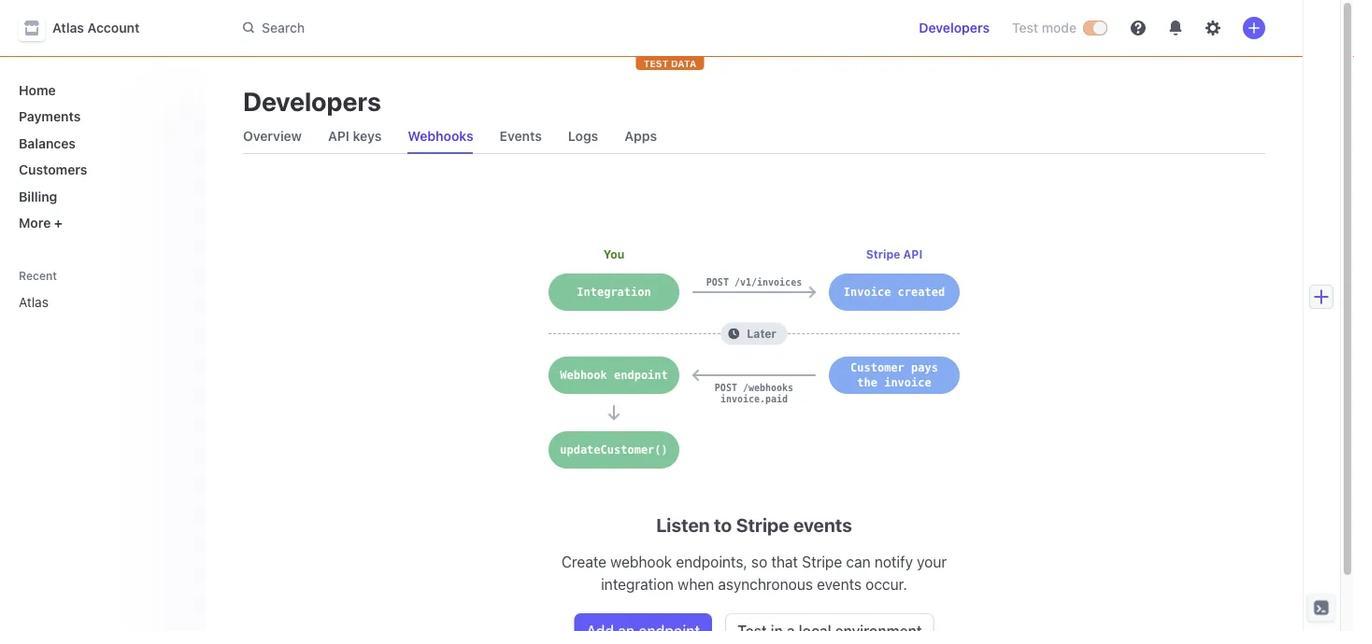 Task type: locate. For each thing, give the bounding box(es) containing it.
atlas account button
[[19, 15, 158, 41]]

test mode
[[1012, 20, 1077, 36]]

created
[[898, 286, 945, 299]]

customers
[[19, 162, 87, 178]]

1 horizontal spatial api
[[903, 248, 923, 261]]

developers
[[919, 20, 990, 36], [243, 86, 381, 116]]

integration
[[601, 576, 674, 594]]

create webhook endpoints, so that stripe can notify your integration when asynchronous events occur.
[[562, 554, 947, 594]]

atlas for atlas account
[[52, 20, 84, 36]]

invoice
[[884, 377, 931, 390]]

api left the keys
[[328, 128, 349, 144]]

can
[[846, 554, 871, 571]]

notify
[[875, 554, 913, 571]]

stripe up "so"
[[736, 514, 789, 536]]

search
[[262, 20, 305, 35]]

listen to stripe events
[[656, 514, 852, 536]]

0 vertical spatial atlas
[[52, 20, 84, 36]]

0 horizontal spatial stripe
[[736, 514, 789, 536]]

customer pays the invoice
[[850, 362, 938, 390]]

atlas for atlas
[[19, 295, 49, 310]]

post /v1/invoices
[[706, 277, 802, 288]]

occur.
[[866, 576, 907, 594]]

0 horizontal spatial atlas
[[19, 295, 49, 310]]

1 vertical spatial stripe
[[736, 514, 789, 536]]

apps link
[[617, 123, 665, 150]]

1 vertical spatial events
[[817, 576, 862, 594]]

0 vertical spatial api
[[328, 128, 349, 144]]

data
[[671, 58, 697, 69]]

0 horizontal spatial developers
[[243, 86, 381, 116]]

events
[[793, 514, 852, 536], [817, 576, 862, 594]]

events
[[500, 128, 542, 144]]

events up can
[[793, 514, 852, 536]]

core navigation links element
[[11, 75, 191, 238]]

payments link
[[11, 101, 191, 132]]

1 horizontal spatial stripe
[[802, 554, 842, 571]]

1 horizontal spatial developers
[[919, 20, 990, 36]]

1 horizontal spatial atlas
[[52, 20, 84, 36]]

atlas inside atlas link
[[19, 295, 49, 310]]

stripe
[[866, 248, 900, 261], [736, 514, 789, 536], [802, 554, 842, 571]]

developers left 'test'
[[919, 20, 990, 36]]

atlas inside atlas account button
[[52, 20, 84, 36]]

/v1/invoices
[[734, 277, 802, 288]]

+
[[54, 215, 63, 231]]

Search search field
[[232, 11, 759, 45]]

mode
[[1042, 20, 1077, 36]]

1 vertical spatial post
[[715, 382, 737, 393]]

billing link
[[11, 181, 191, 212]]

create
[[562, 554, 607, 571]]

post for post /webhooks invoice.paid
[[715, 382, 737, 393]]

events down can
[[817, 576, 862, 594]]

stripe left can
[[802, 554, 842, 571]]

recent
[[19, 269, 57, 282]]

2 vertical spatial stripe
[[802, 554, 842, 571]]

0 vertical spatial events
[[793, 514, 852, 536]]

stripe inside create webhook endpoints, so that stripe can notify your integration when asynchronous events occur.
[[802, 554, 842, 571]]

api up created
[[903, 248, 923, 261]]

developers link
[[911, 13, 997, 43]]

later
[[747, 328, 776, 341]]

developers up overview
[[243, 86, 381, 116]]

post left /webhooks
[[715, 382, 737, 393]]

home
[[19, 82, 56, 98]]

2 horizontal spatial stripe
[[866, 248, 900, 261]]

post for post /v1/invoices
[[706, 277, 729, 288]]

webhook endpoint
[[560, 369, 668, 382]]

invoice.paid
[[720, 393, 788, 405]]

overview
[[243, 128, 302, 144]]

endpoint
[[614, 369, 668, 382]]

0 vertical spatial stripe
[[866, 248, 900, 261]]

help image
[[1131, 21, 1146, 36]]

1 vertical spatial atlas
[[19, 295, 49, 310]]

atlas left the account
[[52, 20, 84, 36]]

atlas down recent
[[19, 295, 49, 310]]

customers link
[[11, 155, 191, 185]]

api
[[328, 128, 349, 144], [903, 248, 923, 261]]

webhooks link
[[400, 123, 481, 150]]

logs link
[[561, 123, 606, 150]]

the
[[857, 377, 877, 390]]

post inside post /webhooks invoice.paid
[[715, 382, 737, 393]]

payments
[[19, 109, 81, 124]]

1 vertical spatial api
[[903, 248, 923, 261]]

post /webhooks invoice.paid
[[715, 382, 794, 405]]

stripe up invoice created
[[866, 248, 900, 261]]

atlas
[[52, 20, 84, 36], [19, 295, 49, 310]]

tab list
[[236, 120, 1265, 154]]

post
[[706, 277, 729, 288], [715, 382, 737, 393]]

0 vertical spatial post
[[706, 277, 729, 288]]

0 horizontal spatial api
[[328, 128, 349, 144]]

billing
[[19, 189, 57, 204]]

balances
[[19, 136, 76, 151]]

to
[[714, 514, 732, 536]]

account
[[87, 20, 140, 36]]

keys
[[353, 128, 382, 144]]

/webhooks
[[743, 382, 794, 393]]

post left /v1/invoices
[[706, 277, 729, 288]]

events inside create webhook endpoints, so that stripe can notify your integration when asynchronous events occur.
[[817, 576, 862, 594]]

invoice created
[[844, 286, 945, 299]]



Task type: vqa. For each thing, say whether or not it's contained in the screenshot.
the Test mode checkbox
no



Task type: describe. For each thing, give the bounding box(es) containing it.
test data
[[644, 58, 697, 69]]

tab list containing overview
[[236, 120, 1265, 154]]

you
[[604, 248, 624, 261]]

updatecustomer()
[[560, 444, 668, 457]]

customer
[[850, 362, 904, 375]]

webhook
[[611, 554, 672, 571]]

home link
[[11, 75, 191, 105]]

webhook
[[560, 369, 607, 382]]

overview link
[[236, 123, 309, 150]]

webhooks
[[408, 128, 473, 144]]

api inside tab list
[[328, 128, 349, 144]]

atlas account
[[52, 20, 140, 36]]

invoice
[[844, 286, 891, 299]]

1 vertical spatial developers
[[243, 86, 381, 116]]

your
[[917, 554, 947, 571]]

listen
[[656, 514, 710, 536]]

pays
[[911, 362, 938, 375]]

api keys link
[[321, 123, 389, 150]]

asynchronous
[[718, 576, 813, 594]]

test
[[644, 58, 668, 69]]

recent navigation links element
[[0, 268, 206, 318]]

stripe api
[[866, 248, 923, 261]]

atlas link
[[11, 287, 164, 318]]

balances link
[[11, 128, 191, 158]]

settings image
[[1206, 21, 1221, 36]]

more
[[19, 215, 51, 231]]

more +
[[19, 215, 63, 231]]

endpoints,
[[676, 554, 747, 571]]

apps
[[625, 128, 657, 144]]

0 vertical spatial developers
[[919, 20, 990, 36]]

Search text field
[[232, 11, 759, 45]]

logs
[[568, 128, 598, 144]]

so
[[751, 554, 767, 571]]

events link
[[492, 123, 549, 150]]

that
[[771, 554, 798, 571]]

when
[[678, 576, 714, 594]]

api keys
[[328, 128, 382, 144]]

test
[[1012, 20, 1038, 36]]

integration
[[577, 286, 651, 299]]



